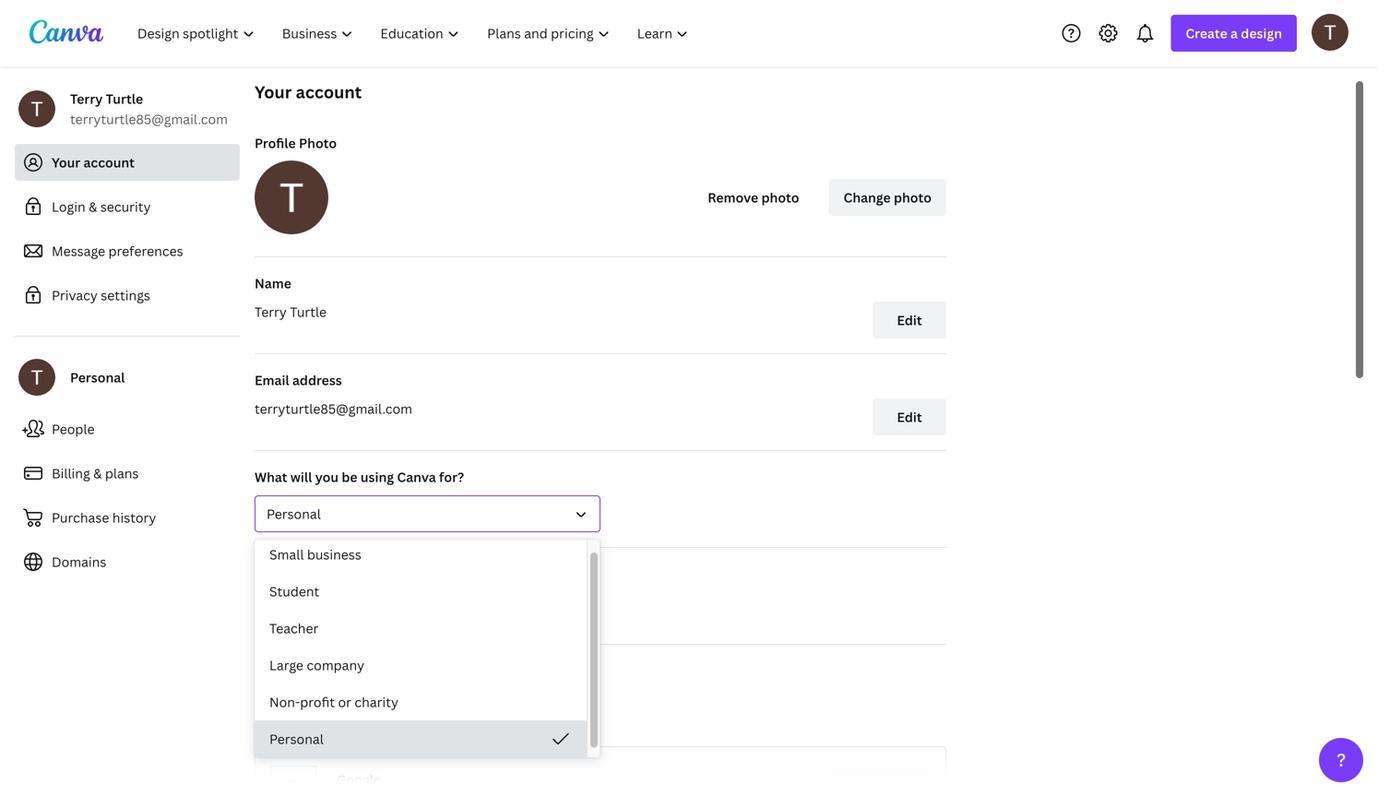 Task type: vqa. For each thing, say whether or not it's contained in the screenshot.
terryturtle85@gmail.com to the top
yes



Task type: describe. For each thing, give the bounding box(es) containing it.
edit for terry turtle
[[897, 311, 922, 329]]

& for login
[[89, 198, 97, 215]]

photo for change photo
[[894, 189, 932, 206]]

0 vertical spatial personal
[[70, 369, 125, 386]]

people
[[52, 420, 95, 438]]

student option
[[255, 573, 587, 610]]

social
[[327, 662, 363, 680]]

log
[[407, 713, 426, 730]]

turtle for terry turtle terryturtle85@gmail.com
[[106, 90, 143, 107]]

message preferences
[[52, 242, 183, 260]]

small business option
[[255, 536, 587, 573]]

non-
[[269, 693, 300, 711]]

large company button
[[255, 647, 587, 684]]

personal option
[[255, 721, 587, 758]]

profile photo
[[255, 134, 337, 152]]

personal button
[[255, 721, 587, 758]]

use
[[366, 713, 387, 730]]

login
[[52, 198, 86, 215]]

for?
[[439, 468, 464, 486]]

purchase history link
[[15, 499, 240, 536]]

you for that
[[339, 713, 362, 730]]

create a design
[[1186, 24, 1283, 42]]

address
[[293, 371, 342, 389]]

0 horizontal spatial canva
[[397, 468, 436, 486]]

settings
[[101, 287, 150, 304]]

message
[[52, 242, 105, 260]]

list box containing small business
[[255, 536, 587, 758]]

will
[[291, 468, 312, 486]]

terry for terry turtle
[[255, 303, 287, 321]]

terry turtle
[[255, 303, 327, 321]]

profile
[[255, 134, 296, 152]]

billing
[[52, 465, 90, 482]]

terry turtle terryturtle85@gmail.com
[[70, 90, 228, 128]]

language
[[255, 565, 315, 583]]

remove photo button
[[693, 179, 814, 216]]

domains
[[52, 553, 106, 571]]

email address
[[255, 371, 342, 389]]

top level navigation element
[[125, 15, 704, 52]]

small business button
[[255, 536, 587, 573]]

change
[[844, 189, 891, 206]]

email
[[255, 371, 289, 389]]

business
[[307, 546, 362, 563]]

purchase
[[52, 509, 109, 526]]

people link
[[15, 411, 240, 448]]

turtle for terry turtle
[[290, 303, 327, 321]]

preferences
[[108, 242, 183, 260]]

change photo
[[844, 189, 932, 206]]

privacy
[[52, 287, 98, 304]]

google
[[337, 771, 381, 788]]

disconnect
[[845, 779, 916, 797]]

login & security
[[52, 198, 151, 215]]

1 to from the left
[[390, 713, 404, 730]]

photo
[[299, 134, 337, 152]]

plans
[[105, 465, 139, 482]]

large
[[269, 657, 304, 674]]

what
[[255, 468, 287, 486]]

message preferences link
[[15, 233, 240, 269]]

services
[[255, 713, 307, 730]]

terry turtle image
[[1312, 14, 1349, 51]]

terry for terry turtle terryturtle85@gmail.com
[[70, 90, 103, 107]]

company
[[307, 657, 364, 674]]

large company option
[[255, 647, 587, 684]]

edit for terryturtle85@gmail.com
[[897, 408, 922, 426]]

change photo button
[[829, 179, 947, 216]]

purchase history
[[52, 509, 156, 526]]



Task type: locate. For each thing, give the bounding box(es) containing it.
you
[[315, 468, 339, 486], [339, 713, 362, 730]]

1 horizontal spatial turtle
[[290, 303, 327, 321]]

design
[[1241, 24, 1283, 42]]

non-profit or charity
[[269, 693, 399, 711]]

connected
[[255, 662, 324, 680]]

disconnect button
[[830, 770, 931, 797]]

name
[[255, 275, 292, 292]]

terryturtle85@gmail.com
[[70, 110, 228, 128], [255, 400, 412, 418]]

photo
[[762, 189, 800, 206], [894, 189, 932, 206]]

2 vertical spatial personal
[[269, 730, 324, 748]]

google disconnect
[[337, 771, 916, 797]]

canva
[[397, 468, 436, 486], [460, 713, 498, 730]]

0 vertical spatial terry
[[70, 90, 103, 107]]

1 edit button from the top
[[873, 302, 947, 339]]

edit button for terryturtle85@gmail.com
[[873, 399, 947, 436]]

1 vertical spatial personal
[[267, 505, 321, 523]]

0 vertical spatial turtle
[[106, 90, 143, 107]]

1 horizontal spatial to
[[443, 713, 457, 730]]

profit
[[300, 693, 335, 711]]

2 to from the left
[[443, 713, 457, 730]]

1 horizontal spatial your
[[255, 81, 292, 103]]

0 vertical spatial &
[[89, 198, 97, 215]]

to left log
[[390, 713, 404, 730]]

security
[[100, 198, 151, 215]]

0 horizontal spatial turtle
[[106, 90, 143, 107]]

1 vertical spatial your
[[52, 154, 80, 171]]

teacher option
[[255, 610, 587, 647]]

billing & plans link
[[15, 455, 240, 492]]

photo for remove photo
[[762, 189, 800, 206]]

& right login on the top
[[89, 198, 97, 215]]

domains link
[[15, 543, 240, 580]]

edit button
[[873, 302, 947, 339], [873, 399, 947, 436]]

terryturtle85@gmail.com up 'your account' link
[[70, 110, 228, 128]]

0 vertical spatial you
[[315, 468, 339, 486]]

0 horizontal spatial your
[[52, 154, 80, 171]]

what will you be using canva for?
[[255, 468, 464, 486]]

student
[[269, 583, 320, 600]]

1 vertical spatial you
[[339, 713, 362, 730]]

Personal button
[[255, 495, 601, 532]]

be
[[342, 468, 358, 486]]

personal
[[70, 369, 125, 386], [267, 505, 321, 523], [269, 730, 324, 748]]

account up "photo"
[[296, 81, 362, 103]]

0 vertical spatial edit
[[897, 311, 922, 329]]

0 vertical spatial edit button
[[873, 302, 947, 339]]

create a design button
[[1171, 15, 1297, 52]]

turtle down name
[[290, 303, 327, 321]]

small business
[[269, 546, 362, 563]]

photo right change
[[894, 189, 932, 206]]

0 vertical spatial your account
[[255, 81, 362, 103]]

create
[[1186, 24, 1228, 42]]

0 vertical spatial account
[[296, 81, 362, 103]]

0 horizontal spatial photo
[[762, 189, 800, 206]]

&
[[89, 198, 97, 215], [93, 465, 102, 482]]

1 horizontal spatial terry
[[255, 303, 287, 321]]

your account
[[255, 81, 362, 103], [52, 154, 135, 171]]

0 horizontal spatial terryturtle85@gmail.com
[[70, 110, 228, 128]]

your account link
[[15, 144, 240, 181]]

2 edit from the top
[[897, 408, 922, 426]]

& left plans
[[93, 465, 102, 482]]

remove photo
[[708, 189, 800, 206]]

remove
[[708, 189, 759, 206]]

history
[[112, 509, 156, 526]]

edit button for terry turtle
[[873, 302, 947, 339]]

privacy settings
[[52, 287, 150, 304]]

1 vertical spatial turtle
[[290, 303, 327, 321]]

student button
[[255, 573, 587, 610]]

edit
[[897, 311, 922, 329], [897, 408, 922, 426]]

your
[[255, 81, 292, 103], [52, 154, 80, 171]]

a
[[1231, 24, 1238, 42]]

0 vertical spatial canva
[[397, 468, 436, 486]]

services that you use to log in to canva
[[255, 713, 498, 730]]

1 vertical spatial terry
[[255, 303, 287, 321]]

using
[[361, 468, 394, 486]]

2 edit button from the top
[[873, 399, 947, 436]]

photo right the remove
[[762, 189, 800, 206]]

& for billing
[[93, 465, 102, 482]]

1 vertical spatial account
[[84, 154, 135, 171]]

1 edit from the top
[[897, 311, 922, 329]]

1 horizontal spatial account
[[296, 81, 362, 103]]

turtle inside terry turtle terryturtle85@gmail.com
[[106, 90, 143, 107]]

small
[[269, 546, 304, 563]]

0 vertical spatial your
[[255, 81, 292, 103]]

turtle
[[106, 90, 143, 107], [290, 303, 327, 321]]

or
[[338, 693, 352, 711]]

account
[[296, 81, 362, 103], [84, 154, 135, 171]]

personal inside option
[[269, 730, 324, 748]]

1 vertical spatial terryturtle85@gmail.com
[[255, 400, 412, 418]]

turtle up 'your account' link
[[106, 90, 143, 107]]

your account up "photo"
[[255, 81, 362, 103]]

large company
[[269, 657, 364, 674]]

terry down name
[[255, 303, 287, 321]]

your up login on the top
[[52, 154, 80, 171]]

you down or
[[339, 713, 362, 730]]

1 horizontal spatial terryturtle85@gmail.com
[[255, 400, 412, 418]]

1 vertical spatial your account
[[52, 154, 135, 171]]

1 vertical spatial &
[[93, 465, 102, 482]]

your up profile
[[255, 81, 292, 103]]

personal up people
[[70, 369, 125, 386]]

canva right in
[[460, 713, 498, 730]]

terry up 'your account' link
[[70, 90, 103, 107]]

personal down will
[[267, 505, 321, 523]]

0 horizontal spatial to
[[390, 713, 404, 730]]

to right in
[[443, 713, 457, 730]]

1 horizontal spatial canva
[[460, 713, 498, 730]]

that
[[310, 713, 336, 730]]

list box
[[255, 536, 587, 758]]

you for will
[[315, 468, 339, 486]]

you left be
[[315, 468, 339, 486]]

1 horizontal spatial your account
[[255, 81, 362, 103]]

non-profit or charity button
[[255, 684, 587, 721]]

terry inside terry turtle terryturtle85@gmail.com
[[70, 90, 103, 107]]

1 vertical spatial edit button
[[873, 399, 947, 436]]

1 photo from the left
[[762, 189, 800, 206]]

accounts
[[367, 662, 424, 680]]

account up the login & security
[[84, 154, 135, 171]]

1 horizontal spatial photo
[[894, 189, 932, 206]]

0 horizontal spatial terry
[[70, 90, 103, 107]]

charity
[[355, 693, 399, 711]]

in
[[429, 713, 440, 730]]

terry
[[70, 90, 103, 107], [255, 303, 287, 321]]

non-profit or charity option
[[255, 684, 587, 721]]

1 vertical spatial edit
[[897, 408, 922, 426]]

0 vertical spatial terryturtle85@gmail.com
[[70, 110, 228, 128]]

personal down non-
[[269, 730, 324, 748]]

your account up the login & security
[[52, 154, 135, 171]]

privacy settings link
[[15, 277, 240, 314]]

1 vertical spatial canva
[[460, 713, 498, 730]]

0 horizontal spatial your account
[[52, 154, 135, 171]]

terryturtle85@gmail.com down address
[[255, 400, 412, 418]]

0 horizontal spatial account
[[84, 154, 135, 171]]

2 photo from the left
[[894, 189, 932, 206]]

to
[[390, 713, 404, 730], [443, 713, 457, 730]]

teacher
[[269, 620, 319, 637]]

login & security link
[[15, 188, 240, 225]]

canva left for?
[[397, 468, 436, 486]]

connected social accounts
[[255, 662, 424, 680]]

billing & plans
[[52, 465, 139, 482]]

teacher button
[[255, 610, 587, 647]]



